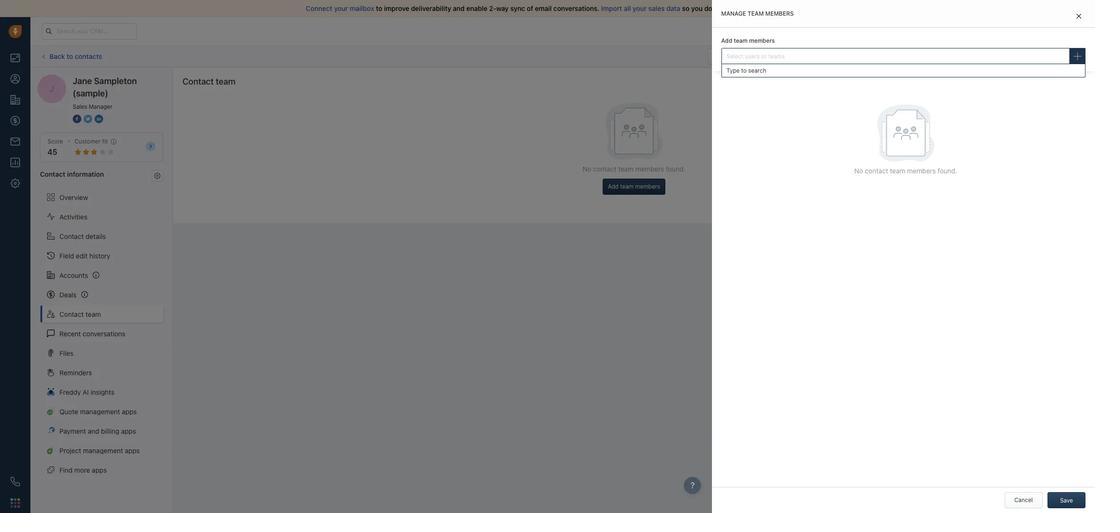 Task type: locate. For each thing, give the bounding box(es) containing it.
0 vertical spatial and
[[453, 4, 465, 12]]

import all your sales data link
[[602, 4, 682, 12]]

2-
[[489, 4, 496, 12]]

management down payment and billing apps
[[83, 447, 123, 455]]

conversations.
[[554, 4, 600, 12]]

apps
[[122, 408, 137, 416], [121, 427, 136, 435], [125, 447, 140, 455], [92, 466, 107, 474]]

0 horizontal spatial contact
[[593, 165, 617, 173]]

apps up payment and billing apps
[[122, 408, 137, 416]]

to right back
[[67, 52, 73, 60]]

import
[[602, 4, 622, 12]]

0 horizontal spatial add team members
[[608, 183, 661, 190]]

save button
[[1048, 493, 1086, 509]]

contacts
[[75, 52, 102, 60]]

quote
[[59, 408, 78, 416]]

sales
[[73, 103, 87, 110]]

cancel
[[1015, 497, 1033, 504]]

your
[[334, 4, 348, 12], [633, 4, 647, 12]]

fit
[[102, 138, 108, 145]]

no contact team members found.
[[583, 165, 686, 173], [855, 167, 958, 175]]

management for project
[[83, 447, 123, 455]]

your left mailbox
[[334, 4, 348, 12]]

improve
[[384, 4, 409, 12]]

recent
[[59, 330, 81, 338]]

your trial ends in 22 days
[[835, 28, 898, 34]]

0 horizontal spatial manage team members
[[722, 10, 794, 17]]

information
[[67, 170, 104, 178]]

phone image
[[10, 477, 20, 487]]

1 horizontal spatial no contact team members found.
[[855, 167, 958, 175]]

contact information
[[40, 170, 104, 178]]

and left billing
[[88, 427, 99, 435]]

so
[[682, 4, 690, 12]]

type
[[727, 67, 740, 74]]

manage team members inside manage team members button
[[1018, 81, 1081, 88]]

1 vertical spatial and
[[88, 427, 99, 435]]

1 horizontal spatial your
[[633, 4, 647, 12]]

2 your from the left
[[633, 4, 647, 12]]

reminders
[[59, 369, 92, 377]]

members
[[766, 10, 794, 17], [750, 37, 775, 44], [1056, 81, 1081, 88], [636, 165, 664, 173], [908, 167, 936, 175], [635, 183, 661, 190]]

1 vertical spatial manage
[[1018, 81, 1039, 88]]

score
[[48, 138, 63, 145]]

apps right more
[[92, 466, 107, 474]]

linkedin circled image
[[95, 114, 103, 124]]

to
[[376, 4, 383, 12], [740, 4, 746, 12], [67, 52, 73, 60], [742, 67, 747, 74]]

overview
[[59, 193, 88, 201]]

0 vertical spatial manage team members
[[722, 10, 794, 17]]

0 horizontal spatial and
[[88, 427, 99, 435]]

to right type
[[742, 67, 747, 74]]

email
[[723, 53, 737, 60]]

1 vertical spatial add
[[608, 183, 619, 190]]

1 horizontal spatial contact
[[865, 167, 889, 175]]

0 horizontal spatial add
[[608, 183, 619, 190]]

add team members inside 'no contact team members found.' dialog
[[722, 37, 775, 44]]

Search your CRM... text field
[[42, 23, 137, 39]]

and left enable at the top of page
[[453, 4, 465, 12]]

more
[[74, 466, 90, 474]]

cancel button
[[1005, 493, 1043, 509]]

manage
[[722, 10, 747, 17], [1018, 81, 1039, 88]]

add team members inside button
[[608, 183, 661, 190]]

manage team members inside 'no contact team members found.' dialog
[[722, 10, 794, 17]]

details
[[86, 232, 106, 240]]

1 horizontal spatial add team members
[[722, 37, 775, 44]]

recent conversations
[[59, 330, 125, 338]]

back to contacts
[[49, 52, 102, 60]]

found.
[[666, 165, 686, 173], [938, 167, 958, 175]]

1 vertical spatial add team members
[[608, 183, 661, 190]]

save
[[1061, 497, 1074, 505]]

0 vertical spatial add
[[722, 37, 733, 44]]

search
[[749, 67, 767, 74]]

email
[[535, 4, 552, 12]]

add inside 'no contact team members found.' dialog
[[722, 37, 733, 44]]

1 horizontal spatial manage team members
[[1018, 81, 1081, 88]]

deliverability
[[411, 4, 451, 12]]

0 horizontal spatial manage
[[722, 10, 747, 17]]

in
[[873, 28, 877, 34]]

your right all
[[633, 4, 647, 12]]

1 horizontal spatial manage
[[1018, 81, 1039, 88]]

and
[[453, 4, 465, 12], [88, 427, 99, 435]]

management
[[80, 408, 120, 416], [83, 447, 123, 455]]

facebook circled image
[[73, 114, 81, 124]]

way
[[496, 4, 509, 12]]

1 horizontal spatial contact team
[[183, 77, 236, 87]]

1 horizontal spatial no
[[855, 167, 864, 175]]

enable
[[467, 4, 488, 12]]

0 vertical spatial manage
[[722, 10, 747, 17]]

1 vertical spatial manage team members
[[1018, 81, 1081, 88]]

contact
[[183, 77, 214, 87], [40, 170, 65, 178], [59, 232, 84, 240], [59, 310, 84, 318]]

all
[[624, 4, 631, 12]]

field
[[59, 252, 74, 260]]

found. inside dialog
[[938, 167, 958, 175]]

you
[[692, 4, 703, 12]]

1 horizontal spatial and
[[453, 4, 465, 12]]

0 vertical spatial management
[[80, 408, 120, 416]]

call link
[[747, 48, 776, 64]]

ai
[[83, 388, 89, 396]]

jane
[[73, 76, 92, 86]]

1 vertical spatial contact team
[[59, 310, 101, 318]]

add team members button
[[603, 179, 666, 195]]

1 vertical spatial management
[[83, 447, 123, 455]]

team
[[748, 10, 764, 17], [734, 37, 748, 44], [216, 77, 236, 87], [1041, 81, 1054, 88], [619, 165, 634, 173], [890, 167, 906, 175], [620, 183, 634, 190], [86, 310, 101, 318]]

no inside dialog
[[855, 167, 864, 175]]

back to contacts link
[[40, 49, 103, 64]]

(sample)
[[73, 88, 108, 98]]

connect your mailbox to improve deliverability and enable 2-way sync of email conversations. import all your sales data so you don't have to start from scratch.
[[306, 4, 806, 12]]

0 vertical spatial add team members
[[722, 37, 775, 44]]

jane sampleton (sample) sales manager
[[73, 76, 137, 110]]

manager
[[89, 103, 112, 110]]

to inside back to contacts link
[[67, 52, 73, 60]]

email button
[[708, 48, 742, 64]]

1 your from the left
[[334, 4, 348, 12]]

1 horizontal spatial add
[[722, 37, 733, 44]]

conversations
[[83, 330, 125, 338]]

connect
[[306, 4, 333, 12]]

0 horizontal spatial your
[[334, 4, 348, 12]]

sync
[[511, 4, 525, 12]]

apps right billing
[[121, 427, 136, 435]]

no
[[583, 165, 592, 173], [855, 167, 864, 175]]

management up payment and billing apps
[[80, 408, 120, 416]]

1 horizontal spatial found.
[[938, 167, 958, 175]]

history
[[89, 252, 110, 260]]

apps down payment and billing apps
[[125, 447, 140, 455]]

contact team
[[183, 77, 236, 87], [59, 310, 101, 318]]

apps for find more apps
[[92, 466, 107, 474]]

manage team members
[[722, 10, 794, 17], [1018, 81, 1081, 88]]



Task type: describe. For each thing, give the bounding box(es) containing it.
add inside add team members button
[[608, 183, 619, 190]]

your
[[835, 28, 846, 34]]

phone element
[[6, 473, 25, 492]]

customer fit
[[75, 138, 108, 145]]

plans
[[938, 27, 953, 34]]

files
[[59, 349, 74, 357]]

mailbox
[[350, 4, 374, 12]]

to left start
[[740, 4, 746, 12]]

manage inside 'no contact team members found.' dialog
[[722, 10, 747, 17]]

quote management apps
[[59, 408, 137, 416]]

to inside type to search option
[[742, 67, 747, 74]]

deals
[[59, 291, 77, 299]]

field edit history
[[59, 252, 110, 260]]

45 button
[[48, 148, 57, 157]]

project management apps
[[59, 447, 140, 455]]

0 horizontal spatial no
[[583, 165, 592, 173]]

scratch.
[[781, 4, 806, 12]]

twitter circled image
[[84, 114, 92, 124]]

back
[[49, 52, 65, 60]]

0 vertical spatial contact team
[[183, 77, 236, 87]]

start
[[748, 4, 762, 12]]

sales
[[649, 4, 665, 12]]

accounts
[[59, 271, 88, 279]]

0 horizontal spatial contact team
[[59, 310, 101, 318]]

Select users or teams search field
[[725, 51, 1074, 61]]

explore plans link
[[911, 25, 958, 37]]

explore
[[916, 27, 937, 34]]

0 horizontal spatial no contact team members found.
[[583, 165, 686, 173]]

sampleton
[[94, 76, 137, 86]]

manage inside button
[[1018, 81, 1039, 88]]

to right mailbox
[[376, 4, 383, 12]]

billing
[[101, 427, 119, 435]]

activities
[[59, 213, 87, 221]]

edit
[[76, 252, 88, 260]]

call
[[761, 53, 771, 60]]

45
[[48, 148, 57, 157]]

no contact team members found. dialog
[[712, 0, 1096, 514]]

have
[[723, 4, 738, 12]]

freddy
[[59, 388, 81, 396]]

project
[[59, 447, 81, 455]]

mng settings image
[[154, 173, 161, 179]]

find more apps
[[59, 466, 107, 474]]

contact inside dialog
[[865, 167, 889, 175]]

22
[[878, 28, 885, 34]]

don't
[[705, 4, 721, 12]]

payment
[[59, 427, 86, 435]]

0 horizontal spatial found.
[[666, 165, 686, 173]]

manage team members button
[[1004, 77, 1086, 93]]

ends
[[859, 28, 871, 34]]

data
[[667, 4, 681, 12]]

type to search option
[[722, 64, 1086, 77]]

from
[[764, 4, 779, 12]]

score 45
[[48, 138, 63, 157]]

payment and billing apps
[[59, 427, 136, 435]]

no contact team members found. inside dialog
[[855, 167, 958, 175]]

freshworks switcher image
[[10, 499, 20, 508]]

type to search
[[727, 67, 767, 74]]

apps for project management apps
[[125, 447, 140, 455]]

call button
[[747, 48, 776, 64]]

customer
[[75, 138, 101, 145]]

explore plans
[[916, 27, 953, 34]]

connect your mailbox link
[[306, 4, 376, 12]]

of
[[527, 4, 534, 12]]

insights
[[91, 388, 114, 396]]

send email image
[[1002, 27, 1008, 35]]

days
[[886, 28, 898, 34]]

apps for quote management apps
[[122, 408, 137, 416]]

trial
[[848, 28, 857, 34]]

management for quote
[[80, 408, 120, 416]]

contact details
[[59, 232, 106, 240]]

freddy ai insights
[[59, 388, 114, 396]]

find
[[59, 466, 73, 474]]



Task type: vqa. For each thing, say whether or not it's contained in the screenshot.
more
yes



